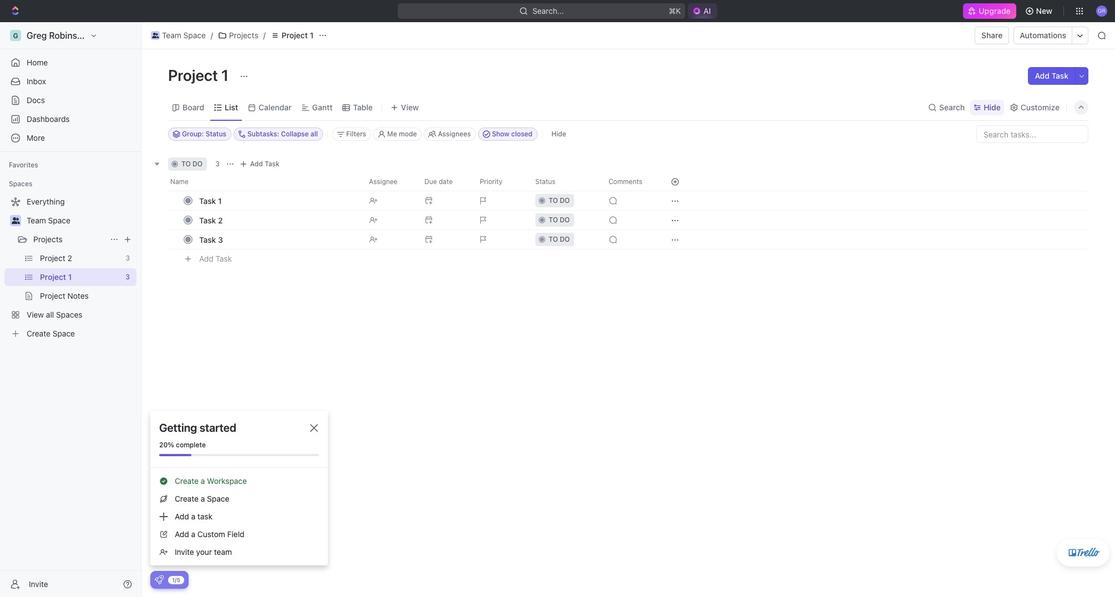 Task type: vqa. For each thing, say whether or not it's contained in the screenshot.
DOCS
yes



Task type: locate. For each thing, give the bounding box(es) containing it.
hide inside hide button
[[551, 130, 566, 138]]

a left the 'task'
[[191, 512, 195, 521]]

upgrade
[[979, 6, 1011, 16]]

team
[[162, 31, 181, 40], [27, 216, 46, 225]]

task down task 3
[[216, 254, 232, 263]]

greg
[[27, 31, 47, 40]]

inbox link
[[4, 73, 136, 90]]

field
[[227, 530, 244, 539]]

1 vertical spatial project 1
[[168, 66, 232, 84]]

started
[[200, 422, 236, 434]]

status right priority dropdown button on the top of the page
[[535, 178, 555, 186]]

0 horizontal spatial project 1 link
[[40, 269, 121, 286]]

all inside sidebar navigation
[[46, 310, 54, 320]]

0 horizontal spatial team space
[[27, 216, 70, 225]]

comments
[[609, 178, 642, 186]]

0 vertical spatial spaces
[[9, 180, 32, 188]]

‎task down ‎task 1
[[199, 216, 216, 225]]

0 horizontal spatial projects link
[[33, 231, 105, 249]]

add task up customize
[[1035, 71, 1068, 80]]

invite inside sidebar navigation
[[29, 579, 48, 589]]

1 horizontal spatial all
[[311, 130, 318, 138]]

1 horizontal spatial projects link
[[215, 29, 261, 42]]

0 vertical spatial 2
[[218, 216, 223, 225]]

gantt
[[312, 102, 333, 112]]

project for project 2 link
[[40, 254, 65, 263]]

greg robinson's workspace, , element
[[10, 30, 21, 41]]

1 horizontal spatial invite
[[175, 548, 194, 557]]

0 vertical spatial project 1
[[282, 31, 313, 40]]

user group image
[[152, 33, 159, 38], [11, 217, 20, 224]]

1 vertical spatial team space link
[[27, 212, 134, 230]]

0 vertical spatial view
[[401, 102, 419, 112]]

custom
[[197, 530, 225, 539]]

2
[[218, 216, 223, 225], [67, 254, 72, 263]]

status right group: at top left
[[206, 130, 226, 138]]

0 vertical spatial all
[[311, 130, 318, 138]]

Search tasks... text field
[[977, 126, 1088, 143]]

1 / from the left
[[211, 31, 213, 40]]

20% complete
[[159, 441, 206, 449]]

invite your team
[[175, 548, 232, 557]]

0 horizontal spatial user group image
[[11, 217, 20, 224]]

2 horizontal spatial add task
[[1035, 71, 1068, 80]]

0 horizontal spatial workspace
[[97, 31, 143, 40]]

‎task
[[199, 196, 216, 206], [199, 216, 216, 225]]

2 up project notes
[[67, 254, 72, 263]]

hide right closed on the top
[[551, 130, 566, 138]]

task inside task 3 link
[[199, 235, 216, 244]]

home link
[[4, 54, 136, 72]]

create inside sidebar navigation
[[27, 329, 50, 338]]

1 horizontal spatial /
[[263, 31, 266, 40]]

view up create space
[[27, 310, 44, 320]]

1 horizontal spatial 2
[[218, 216, 223, 225]]

1 horizontal spatial view
[[401, 102, 419, 112]]

view inside view button
[[401, 102, 419, 112]]

1 horizontal spatial project 1 link
[[268, 29, 316, 42]]

all up create space
[[46, 310, 54, 320]]

1 horizontal spatial spaces
[[56, 310, 82, 320]]

hide right search
[[984, 102, 1001, 112]]

sidebar navigation
[[0, 22, 144, 597]]

assignee button
[[362, 173, 418, 191]]

all right collapse
[[311, 130, 318, 138]]

1 vertical spatial status
[[535, 178, 555, 186]]

to for task 3
[[549, 235, 558, 244]]

view all spaces
[[27, 310, 82, 320]]

project
[[282, 31, 308, 40], [168, 66, 218, 84], [40, 254, 65, 263], [40, 272, 66, 282], [40, 291, 65, 301]]

automations button
[[1014, 27, 1072, 44]]

1 vertical spatial all
[[46, 310, 54, 320]]

0 horizontal spatial invite
[[29, 579, 48, 589]]

status
[[206, 130, 226, 138], [535, 178, 555, 186]]

projects link
[[215, 29, 261, 42], [33, 231, 105, 249]]

task down ‎task 2
[[199, 235, 216, 244]]

create a workspace
[[175, 477, 247, 486]]

0 vertical spatial projects
[[229, 31, 258, 40]]

add task button up name dropdown button
[[237, 158, 284, 171]]

add task button up customize
[[1028, 67, 1075, 85]]

0 horizontal spatial projects
[[33, 235, 63, 244]]

create down view all spaces
[[27, 329, 50, 338]]

‎task up ‎task 2
[[199, 196, 216, 206]]

1 ‎task from the top
[[199, 196, 216, 206]]

team space link
[[148, 29, 209, 42], [27, 212, 134, 230]]

0 vertical spatial workspace
[[97, 31, 143, 40]]

tree containing everything
[[4, 193, 136, 343]]

everything
[[27, 197, 65, 206]]

your
[[196, 548, 212, 557]]

add a custom field
[[175, 530, 244, 539]]

1 horizontal spatial team space
[[162, 31, 206, 40]]

0 horizontal spatial team space link
[[27, 212, 134, 230]]

workspace right robinson's
[[97, 31, 143, 40]]

a for workspace
[[201, 477, 205, 486]]

project notes
[[40, 291, 89, 301]]

create for create a workspace
[[175, 477, 199, 486]]

project 1 inside sidebar navigation
[[40, 272, 72, 282]]

2 up task 3
[[218, 216, 223, 225]]

1 vertical spatial add task
[[250, 160, 279, 168]]

hide button
[[547, 128, 571, 141]]

view inside view all spaces link
[[27, 310, 44, 320]]

hide button
[[970, 100, 1004, 115]]

assignees
[[438, 130, 471, 138]]

0 horizontal spatial project 1
[[40, 272, 72, 282]]

1 to do button from the top
[[529, 191, 602, 211]]

2 vertical spatial add task
[[199, 254, 232, 263]]

invite for invite your team
[[175, 548, 194, 557]]

2 ‎task from the top
[[199, 216, 216, 225]]

project 2
[[40, 254, 72, 263]]

team space inside sidebar navigation
[[27, 216, 70, 225]]

a up "create a space"
[[201, 477, 205, 486]]

2 horizontal spatial project 1
[[282, 31, 313, 40]]

create up "create a space"
[[175, 477, 199, 486]]

1 vertical spatial team
[[27, 216, 46, 225]]

invite for invite
[[29, 579, 48, 589]]

0 vertical spatial user group image
[[152, 33, 159, 38]]

1 vertical spatial user group image
[[11, 217, 20, 224]]

0 horizontal spatial spaces
[[9, 180, 32, 188]]

0 horizontal spatial 2
[[67, 254, 72, 263]]

1 vertical spatial projects link
[[33, 231, 105, 249]]

hide
[[984, 102, 1001, 112], [551, 130, 566, 138]]

2 vertical spatial create
[[175, 494, 199, 504]]

to
[[181, 160, 191, 168], [549, 196, 558, 205], [549, 216, 558, 224], [549, 235, 558, 244]]

0 horizontal spatial all
[[46, 310, 54, 320]]

0 horizontal spatial view
[[27, 310, 44, 320]]

3 to do button from the top
[[529, 230, 602, 250]]

group: status
[[182, 130, 226, 138]]

1 horizontal spatial workspace
[[207, 477, 247, 486]]

g
[[13, 31, 18, 40]]

tree
[[4, 193, 136, 343]]

space
[[183, 31, 206, 40], [48, 216, 70, 225], [53, 329, 75, 338], [207, 494, 229, 504]]

all
[[311, 130, 318, 138], [46, 310, 54, 320]]

1 horizontal spatial team
[[162, 31, 181, 40]]

do for ‎task 2
[[560, 216, 570, 224]]

task 3
[[199, 235, 223, 244]]

1 vertical spatial projects
[[33, 235, 63, 244]]

1 vertical spatial team space
[[27, 216, 70, 225]]

table link
[[351, 100, 373, 115]]

priority button
[[473, 173, 529, 191]]

0 vertical spatial create
[[27, 329, 50, 338]]

1 vertical spatial hide
[[551, 130, 566, 138]]

2 vertical spatial add task button
[[194, 252, 236, 266]]

docs
[[27, 95, 45, 105]]

1
[[310, 31, 313, 40], [221, 66, 229, 84], [218, 196, 222, 206], [68, 272, 72, 282]]

1 horizontal spatial hide
[[984, 102, 1001, 112]]

priority
[[480, 178, 502, 186]]

space inside create space link
[[53, 329, 75, 338]]

1 vertical spatial workspace
[[207, 477, 247, 486]]

1 vertical spatial create
[[175, 477, 199, 486]]

2 to do button from the top
[[529, 210, 602, 230]]

2 inside sidebar navigation
[[67, 254, 72, 263]]

0 vertical spatial ‎task
[[199, 196, 216, 206]]

a down the add a task
[[191, 530, 195, 539]]

add task button
[[1028, 67, 1075, 85], [237, 158, 284, 171], [194, 252, 236, 266]]

create up the add a task
[[175, 494, 199, 504]]

add task up name dropdown button
[[250, 160, 279, 168]]

view for view all spaces
[[27, 310, 44, 320]]

add task
[[1035, 71, 1068, 80], [250, 160, 279, 168], [199, 254, 232, 263]]

0 horizontal spatial /
[[211, 31, 213, 40]]

add task button down task 3
[[194, 252, 236, 266]]

1 vertical spatial invite
[[29, 579, 48, 589]]

invite
[[175, 548, 194, 557], [29, 579, 48, 589]]

0 horizontal spatial team
[[27, 216, 46, 225]]

1 vertical spatial view
[[27, 310, 44, 320]]

0 horizontal spatial hide
[[551, 130, 566, 138]]

view
[[401, 102, 419, 112], [27, 310, 44, 320]]

0 horizontal spatial add task
[[199, 254, 232, 263]]

workspace up "create a space"
[[207, 477, 247, 486]]

a up the 'task'
[[201, 494, 205, 504]]

onboarding checklist button element
[[155, 576, 164, 585]]

create a space
[[175, 494, 229, 504]]

to do for ‎task 2
[[549, 216, 570, 224]]

add
[[1035, 71, 1050, 80], [250, 160, 263, 168], [199, 254, 213, 263], [175, 512, 189, 521], [175, 530, 189, 539]]

task 3 link
[[196, 232, 360, 248]]

0 vertical spatial team space link
[[148, 29, 209, 42]]

1 vertical spatial 2
[[67, 254, 72, 263]]

1 vertical spatial ‎task
[[199, 216, 216, 225]]

spaces
[[9, 180, 32, 188], [56, 310, 82, 320]]

2 vertical spatial project 1
[[40, 272, 72, 282]]

2 / from the left
[[263, 31, 266, 40]]

0 vertical spatial hide
[[984, 102, 1001, 112]]

to do button for task 3
[[529, 230, 602, 250]]

create for create space
[[27, 329, 50, 338]]

task up name dropdown button
[[265, 160, 279, 168]]

0 vertical spatial invite
[[175, 548, 194, 557]]

robinson's
[[49, 31, 95, 40]]

workspace inside sidebar navigation
[[97, 31, 143, 40]]

to do
[[181, 160, 203, 168], [549, 196, 570, 205], [549, 216, 570, 224], [549, 235, 570, 244]]

complete
[[176, 441, 206, 449]]

getting started
[[159, 422, 236, 434]]

share
[[981, 31, 1003, 40]]

add task down task 3
[[199, 254, 232, 263]]

1 horizontal spatial status
[[535, 178, 555, 186]]

do for ‎task 1
[[560, 196, 570, 205]]

3
[[215, 160, 220, 168], [218, 235, 223, 244], [126, 254, 130, 262], [126, 273, 130, 281]]

name button
[[168, 173, 362, 191]]

view up mode in the left of the page
[[401, 102, 419, 112]]

team inside sidebar navigation
[[27, 216, 46, 225]]

board link
[[180, 100, 204, 115]]

workspace
[[97, 31, 143, 40], [207, 477, 247, 486]]

more button
[[4, 129, 136, 147]]

close image
[[310, 424, 318, 432]]

show closed
[[492, 130, 533, 138]]

spaces up create space link
[[56, 310, 82, 320]]

1 vertical spatial add task button
[[237, 158, 284, 171]]

view button
[[387, 100, 423, 115]]

0 vertical spatial status
[[206, 130, 226, 138]]

/
[[211, 31, 213, 40], [263, 31, 266, 40]]

0 vertical spatial project 1 link
[[268, 29, 316, 42]]

spaces down favorites button
[[9, 180, 32, 188]]



Task type: describe. For each thing, give the bounding box(es) containing it.
1 horizontal spatial add task
[[250, 160, 279, 168]]

20%
[[159, 441, 174, 449]]

3 down group: status
[[215, 160, 220, 168]]

new button
[[1021, 2, 1059, 20]]

board
[[183, 102, 204, 112]]

1/5
[[172, 577, 180, 583]]

2 for ‎task 2
[[218, 216, 223, 225]]

collapse
[[281, 130, 309, 138]]

⌘k
[[669, 6, 681, 16]]

0 vertical spatial projects link
[[215, 29, 261, 42]]

‎task 1 link
[[196, 193, 360, 209]]

docs link
[[4, 92, 136, 109]]

status button
[[529, 173, 602, 191]]

to for ‎task 1
[[549, 196, 558, 205]]

inbox
[[27, 77, 46, 86]]

status inside status dropdown button
[[535, 178, 555, 186]]

search
[[939, 102, 965, 112]]

home
[[27, 58, 48, 67]]

0 horizontal spatial status
[[206, 130, 226, 138]]

subtasks: collapse all
[[247, 130, 318, 138]]

tree inside sidebar navigation
[[4, 193, 136, 343]]

0 vertical spatial add task
[[1035, 71, 1068, 80]]

name
[[170, 178, 189, 186]]

dashboards link
[[4, 110, 136, 128]]

add down task 3
[[199, 254, 213, 263]]

hide inside hide dropdown button
[[984, 102, 1001, 112]]

more
[[27, 133, 45, 143]]

date
[[439, 178, 453, 186]]

to for ‎task 2
[[549, 216, 558, 224]]

due date
[[424, 178, 453, 186]]

view for view
[[401, 102, 419, 112]]

due date button
[[418, 173, 473, 191]]

onboarding checklist button image
[[155, 576, 164, 585]]

add a task
[[175, 512, 213, 521]]

add up customize
[[1035, 71, 1050, 80]]

add up name dropdown button
[[250, 160, 263, 168]]

subtasks:
[[247, 130, 279, 138]]

1 horizontal spatial projects
[[229, 31, 258, 40]]

automations
[[1020, 31, 1066, 40]]

add down the add a task
[[175, 530, 189, 539]]

filters button
[[332, 128, 371, 141]]

1 inside sidebar navigation
[[68, 272, 72, 282]]

a for custom
[[191, 530, 195, 539]]

gantt link
[[310, 100, 333, 115]]

search button
[[925, 100, 968, 115]]

create for create a space
[[175, 494, 199, 504]]

create space
[[27, 329, 75, 338]]

search...
[[532, 6, 564, 16]]

customize
[[1021, 102, 1060, 112]]

1 vertical spatial spaces
[[56, 310, 82, 320]]

project 2 link
[[40, 250, 121, 267]]

ai
[[703, 6, 711, 16]]

‎task 2
[[199, 216, 223, 225]]

1 vertical spatial project 1 link
[[40, 269, 121, 286]]

list link
[[223, 100, 238, 115]]

projects link inside sidebar navigation
[[33, 231, 105, 249]]

‎task for ‎task 1
[[199, 196, 216, 206]]

getting
[[159, 422, 197, 434]]

team
[[214, 548, 232, 557]]

3 right project 2 link
[[126, 254, 130, 262]]

view button
[[387, 94, 423, 120]]

view all spaces link
[[4, 306, 134, 324]]

group:
[[182, 130, 204, 138]]

gr
[[1098, 7, 1106, 14]]

table
[[353, 102, 373, 112]]

workspace for greg robinson's workspace
[[97, 31, 143, 40]]

greg robinson's workspace
[[27, 31, 143, 40]]

‎task 1
[[199, 196, 222, 206]]

to do button for ‎task 2
[[529, 210, 602, 230]]

list
[[225, 102, 238, 112]]

create space link
[[4, 325, 134, 343]]

ai button
[[688, 3, 718, 19]]

add left the 'task'
[[175, 512, 189, 521]]

project for "project notes" link
[[40, 291, 65, 301]]

0 vertical spatial team space
[[162, 31, 206, 40]]

show
[[492, 130, 509, 138]]

upgrade link
[[963, 3, 1016, 19]]

everything link
[[4, 193, 134, 211]]

workspace for create a workspace
[[207, 477, 247, 486]]

user group image inside sidebar navigation
[[11, 217, 20, 224]]

notes
[[67, 291, 89, 301]]

mode
[[399, 130, 417, 138]]

me mode button
[[373, 128, 422, 141]]

assignee
[[369, 178, 397, 186]]

filters
[[346, 130, 366, 138]]

comments button
[[602, 173, 657, 191]]

do for task 3
[[560, 235, 570, 244]]

calendar link
[[256, 100, 292, 115]]

customize button
[[1006, 100, 1063, 115]]

a for space
[[201, 494, 205, 504]]

0 vertical spatial add task button
[[1028, 67, 1075, 85]]

to do for task 3
[[549, 235, 570, 244]]

due
[[424, 178, 437, 186]]

‎task for ‎task 2
[[199, 216, 216, 225]]

share button
[[975, 27, 1009, 44]]

calendar
[[259, 102, 292, 112]]

me
[[387, 130, 397, 138]]

show closed button
[[478, 128, 538, 141]]

task up customize
[[1052, 71, 1068, 80]]

closed
[[511, 130, 533, 138]]

to do for ‎task 1
[[549, 196, 570, 205]]

new
[[1036, 6, 1052, 16]]

2 for project 2
[[67, 254, 72, 263]]

me mode
[[387, 130, 417, 138]]

task
[[197, 512, 213, 521]]

projects inside tree
[[33, 235, 63, 244]]

‎task 2 link
[[196, 212, 360, 228]]

favorites
[[9, 161, 38, 169]]

0 vertical spatial team
[[162, 31, 181, 40]]

project notes link
[[40, 287, 134, 305]]

1 horizontal spatial team space link
[[148, 29, 209, 42]]

3 down ‎task 2
[[218, 235, 223, 244]]

1 horizontal spatial user group image
[[152, 33, 159, 38]]

to do button for ‎task 1
[[529, 191, 602, 211]]

1 horizontal spatial project 1
[[168, 66, 232, 84]]

gr button
[[1093, 2, 1111, 20]]

project for bottom project 1 link
[[40, 272, 66, 282]]

assignees button
[[424, 128, 476, 141]]

a for task
[[191, 512, 195, 521]]

3 up "project notes" link
[[126, 273, 130, 281]]



